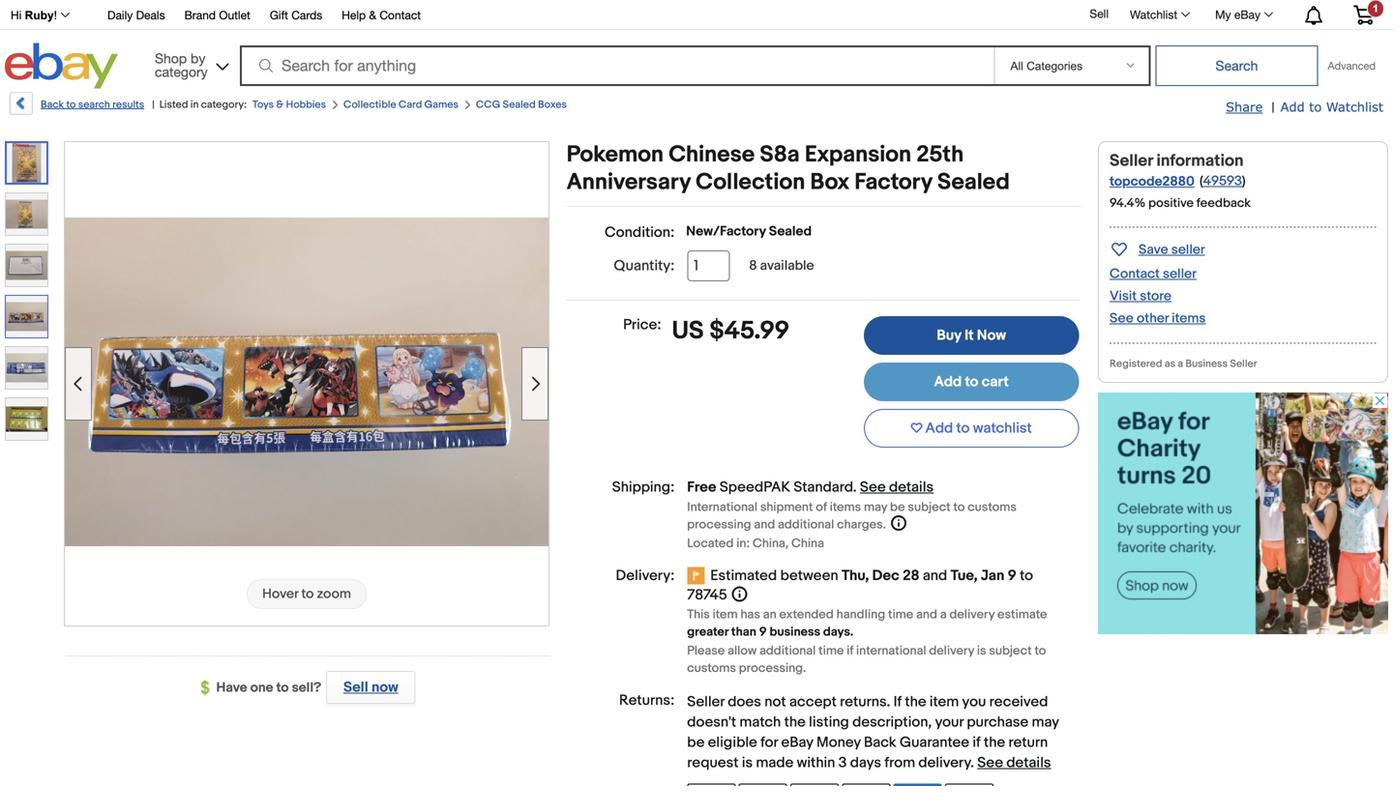 Task type: locate. For each thing, give the bounding box(es) containing it.
1 horizontal spatial may
[[1032, 714, 1059, 732]]

my ebay link
[[1205, 3, 1282, 26]]

25th
[[917, 141, 964, 169]]

category
[[155, 64, 208, 80]]

picture 5 of 6 image
[[6, 347, 47, 389]]

subject down estimate
[[989, 644, 1032, 659]]

1 vertical spatial additional
[[760, 644, 816, 659]]

2 vertical spatial sealed
[[769, 224, 812, 240]]

9 right "jan"
[[1008, 568, 1017, 585]]

and up china, in the right bottom of the page
[[754, 518, 775, 533]]

topcode2880 link
[[1110, 174, 1195, 190]]

delivery inside if the return request is made within 3 days from delivery
[[919, 755, 971, 772]]

my
[[1216, 8, 1232, 21]]

1 vertical spatial sealed
[[938, 169, 1010, 196]]

seller for contact
[[1163, 266, 1197, 283]]

add down buy at the right
[[934, 374, 962, 391]]

0 vertical spatial is
[[977, 644, 987, 659]]

1 vertical spatial time
[[819, 644, 844, 659]]

seller
[[1172, 242, 1206, 258], [1163, 266, 1197, 283]]

0 vertical spatial seller
[[1110, 151, 1153, 171]]

to right "jan"
[[1020, 568, 1034, 585]]

by
[[191, 50, 206, 66]]

see up discover image
[[978, 755, 1004, 772]]

be down doesn't at the bottom of page
[[687, 735, 705, 752]]

0 horizontal spatial .
[[853, 479, 857, 497]]

0 vertical spatial add
[[1281, 99, 1305, 114]]

dollar sign image
[[201, 681, 216, 697]]

0 vertical spatial time
[[888, 608, 914, 623]]

seller inside button
[[1172, 242, 1206, 258]]

share
[[1226, 99, 1263, 114]]

ccg sealed boxes
[[476, 99, 567, 111]]

see down visit
[[1110, 311, 1134, 327]]

seller for does
[[687, 694, 725, 711]]

0 horizontal spatial see details link
[[860, 479, 934, 497]]

customs up "jan"
[[968, 500, 1017, 515]]

sell now link
[[321, 672, 416, 705]]

see for see details
[[860, 479, 886, 497]]

sealed for ccg sealed boxes
[[503, 99, 536, 111]]

seller inside contact seller visit store see other items
[[1163, 266, 1197, 283]]

None submit
[[1156, 45, 1319, 86]]

1 vertical spatial seller
[[1163, 266, 1197, 283]]

0 horizontal spatial &
[[276, 99, 284, 111]]

. see details
[[971, 755, 1052, 772]]

1 vertical spatial watchlist
[[1327, 99, 1384, 114]]

| listed in category:
[[152, 99, 247, 111]]

toys
[[253, 99, 274, 111]]

now
[[977, 327, 1006, 345]]

0 horizontal spatial watchlist
[[1130, 8, 1178, 21]]

Quantity: text field
[[687, 251, 730, 282]]

see details link down the return
[[978, 755, 1052, 772]]

2 vertical spatial delivery
[[919, 755, 971, 772]]

watchlist down advanced link
[[1327, 99, 1384, 114]]

1 horizontal spatial the
[[905, 694, 927, 711]]

0 horizontal spatial subject
[[908, 500, 951, 515]]

add to watchlist
[[926, 420, 1032, 437]]

0 vertical spatial watchlist
[[1130, 8, 1178, 21]]

0 vertical spatial &
[[369, 8, 377, 22]]

business
[[770, 625, 821, 640]]

|
[[152, 99, 155, 111], [1272, 100, 1275, 116]]

0 horizontal spatial customs
[[687, 662, 736, 677]]

0 horizontal spatial time
[[819, 644, 844, 659]]

2 vertical spatial the
[[984, 735, 1006, 752]]

your
[[936, 714, 964, 732]]

1 horizontal spatial watchlist
[[1327, 99, 1384, 114]]

2 horizontal spatial sealed
[[938, 169, 1010, 196]]

0 vertical spatial seller
[[1172, 242, 1206, 258]]

1 vertical spatial items
[[830, 500, 862, 515]]

1 vertical spatial add
[[934, 374, 962, 391]]

to down advanced link
[[1310, 99, 1322, 114]]

. up discover image
[[971, 755, 975, 772]]

does
[[728, 694, 762, 711]]

to left 'watchlist'
[[957, 420, 970, 437]]

0 horizontal spatial back
[[41, 99, 64, 111]]

estimated between thu, dec 28 and tue, jan 9 to 78745
[[687, 568, 1034, 604]]

0 horizontal spatial may
[[864, 500, 888, 515]]

sealed up 'available'
[[769, 224, 812, 240]]

1 horizontal spatial &
[[369, 8, 377, 22]]

9 inside estimated between thu, dec 28 and tue, jan 9 to 78745
[[1008, 568, 1017, 585]]

1 horizontal spatial if
[[973, 735, 981, 752]]

business
[[1186, 358, 1228, 371]]

0 vertical spatial subject
[[908, 500, 951, 515]]

the down purchase on the right bottom of the page
[[984, 735, 1006, 752]]

contact inside help & contact link
[[380, 8, 421, 22]]

china,
[[753, 537, 789, 552]]

2 horizontal spatial seller
[[1231, 358, 1258, 371]]

may inside international shipment of items may be subject to customs processing and additional charges.
[[864, 500, 888, 515]]

2 horizontal spatial the
[[984, 735, 1006, 752]]

0 horizontal spatial the
[[784, 714, 806, 732]]

topcode2880
[[1110, 174, 1195, 190]]

0 vertical spatial see
[[1110, 311, 1134, 327]]

if down purchase on the right bottom of the page
[[973, 735, 981, 752]]

1 vertical spatial the
[[784, 714, 806, 732]]

1 vertical spatial be
[[687, 735, 705, 752]]

seller inside seller does not accept returns. if the item you received doesn't match the listing description, your purchase may be eligible for
[[687, 694, 725, 711]]

0 vertical spatial customs
[[968, 500, 1017, 515]]

item up your
[[930, 694, 959, 711]]

0 vertical spatial ebay
[[1235, 8, 1261, 21]]

0 horizontal spatial be
[[687, 735, 705, 752]]

1 vertical spatial see
[[860, 479, 886, 497]]

add down add to cart link
[[926, 420, 954, 437]]

1 vertical spatial back
[[864, 735, 897, 752]]

additional
[[778, 518, 834, 533], [760, 644, 816, 659]]

additional inside international shipment of items may be subject to customs processing and additional charges.
[[778, 518, 834, 533]]

item up greater
[[713, 608, 738, 623]]

details up international shipment of items may be subject to customs processing and additional charges.
[[889, 479, 934, 497]]

seller for information
[[1110, 151, 1153, 171]]

boxes
[[538, 99, 567, 111]]

to inside international shipment of items may be subject to customs processing and additional charges.
[[954, 500, 965, 515]]

1 horizontal spatial see details link
[[978, 755, 1052, 772]]

& inside help & contact link
[[369, 8, 377, 22]]

accept
[[790, 694, 837, 711]]

back left search
[[41, 99, 64, 111]]

contact right help on the top of the page
[[380, 8, 421, 22]]

watchlist inside 'share | add to watchlist'
[[1327, 99, 1384, 114]]

seller up doesn't at the bottom of page
[[687, 694, 725, 711]]

new/factory sealed
[[686, 224, 812, 240]]

sell?
[[292, 680, 321, 697]]

add for add to watchlist
[[926, 420, 954, 437]]

1 vertical spatial 9
[[760, 625, 767, 640]]

free speedpak standard . see details
[[687, 479, 934, 497]]

0 vertical spatial may
[[864, 500, 888, 515]]

0 horizontal spatial seller
[[687, 694, 725, 711]]

time down days.
[[819, 644, 844, 659]]

have one to sell?
[[216, 680, 321, 697]]

0 vertical spatial be
[[890, 500, 905, 515]]

if down days.
[[847, 644, 854, 659]]

delivery up 'you'
[[929, 644, 975, 659]]

0 vertical spatial additional
[[778, 518, 834, 533]]

the down accept
[[784, 714, 806, 732]]

1 horizontal spatial a
[[1178, 358, 1184, 371]]

0 vertical spatial sealed
[[503, 99, 536, 111]]

seller inside seller information topcode2880 ( 49593 ) 94.4% positive feedback
[[1110, 151, 1153, 171]]

to inside button
[[957, 420, 970, 437]]

back down description,
[[864, 735, 897, 752]]

. up international shipment of items may be subject to customs processing and additional charges.
[[853, 479, 857, 497]]

0 vertical spatial item
[[713, 608, 738, 623]]

1 vertical spatial .
[[971, 755, 975, 772]]

1 vertical spatial ebay
[[782, 735, 814, 752]]

0 vertical spatial .
[[853, 479, 857, 497]]

none submit inside 'shop by category' banner
[[1156, 45, 1319, 86]]

sealed right factory at right
[[938, 169, 1010, 196]]

cart
[[982, 374, 1009, 391]]

1 vertical spatial &
[[276, 99, 284, 111]]

picture 1 of 6 image
[[7, 143, 46, 183]]

see details link up 'charges.'
[[860, 479, 934, 497]]

0 vertical spatial if
[[847, 644, 854, 659]]

details down the return
[[1007, 755, 1052, 772]]

items
[[1172, 311, 1206, 327], [830, 500, 862, 515]]

category:
[[201, 99, 247, 111]]

0 horizontal spatial sell
[[344, 679, 368, 697]]

ebay inside account navigation
[[1235, 8, 1261, 21]]

to up tue,
[[954, 500, 965, 515]]

is down eligible
[[742, 755, 753, 772]]

allow
[[728, 644, 757, 659]]

may up 'charges.'
[[864, 500, 888, 515]]

to left search
[[66, 99, 76, 111]]

see
[[1110, 311, 1134, 327], [860, 479, 886, 497], [978, 755, 1004, 772]]

| left listed
[[152, 99, 155, 111]]

master card image
[[842, 784, 891, 787]]

sell
[[1090, 7, 1109, 20], [344, 679, 368, 697]]

sealed right ccg
[[503, 99, 536, 111]]

delivery
[[950, 608, 995, 623], [929, 644, 975, 659], [919, 755, 971, 772]]

1 vertical spatial item
[[930, 694, 959, 711]]

ebay right my
[[1235, 8, 1261, 21]]

time up international
[[888, 608, 914, 623]]

is inside if the return request is made within 3 days from delivery
[[742, 755, 753, 772]]

sell left watchlist link
[[1090, 7, 1109, 20]]

contact up visit store link
[[1110, 266, 1160, 283]]

shop by category button
[[146, 43, 233, 85]]

has
[[741, 608, 761, 623]]

seller up topcode2880
[[1110, 151, 1153, 171]]

visit store link
[[1110, 288, 1172, 305]]

purchase
[[967, 714, 1029, 732]]

delivery down guarantee
[[919, 755, 971, 772]]

1 vertical spatial may
[[1032, 714, 1059, 732]]

seller down the save seller
[[1163, 266, 1197, 283]]

between
[[781, 568, 839, 585]]

is up 'you'
[[977, 644, 987, 659]]

additional up china
[[778, 518, 834, 533]]

item inside this item has an extended handling time and a delivery estimate greater than 9 business days. please allow additional time if international delivery is subject to customs processing.
[[713, 608, 738, 623]]

1 horizontal spatial see
[[978, 755, 1004, 772]]

1 vertical spatial details
[[1007, 755, 1052, 772]]

expansion
[[805, 141, 912, 169]]

& for toys
[[276, 99, 284, 111]]

is inside this item has an extended handling time and a delivery estimate greater than 9 business days. please allow additional time if international delivery is subject to customs processing.
[[977, 644, 987, 659]]

ebay inside us $45.99 main content
[[782, 735, 814, 752]]

0 horizontal spatial is
[[742, 755, 753, 772]]

subject up 28
[[908, 500, 951, 515]]

gift cards link
[[270, 5, 323, 27]]

it
[[965, 327, 974, 345]]

doesn't
[[687, 714, 737, 732]]

1 vertical spatial and
[[923, 568, 948, 585]]

& right "toys"
[[276, 99, 284, 111]]

back to search results
[[41, 99, 144, 111]]

and down 28
[[917, 608, 938, 623]]

see up international shipment of items may be subject to customs processing and additional charges.
[[860, 479, 886, 497]]

0 vertical spatial contact
[[380, 8, 421, 22]]

delivery down tue,
[[950, 608, 995, 623]]

please
[[687, 644, 725, 659]]

1 vertical spatial contact
[[1110, 266, 1160, 283]]

ccg
[[476, 99, 501, 111]]

items right other at the right top of the page
[[1172, 311, 1206, 327]]

customs
[[968, 500, 1017, 515], [687, 662, 736, 677]]

items up 'charges.'
[[830, 500, 862, 515]]

back inside 'link'
[[41, 99, 64, 111]]

1 horizontal spatial sell
[[1090, 7, 1109, 20]]

estimate
[[998, 608, 1048, 623]]

be up dec
[[890, 500, 905, 515]]

2 vertical spatial seller
[[687, 694, 725, 711]]

1 horizontal spatial items
[[1172, 311, 1206, 327]]

1 horizontal spatial 9
[[1008, 568, 1017, 585]]

time
[[888, 608, 914, 623], [819, 644, 844, 659]]

2 vertical spatial and
[[917, 608, 938, 623]]

and right 28
[[923, 568, 948, 585]]

sealed for new/factory sealed
[[769, 224, 812, 240]]

& right help on the top of the page
[[369, 8, 377, 22]]

if
[[894, 694, 902, 711]]

1 horizontal spatial |
[[1272, 100, 1275, 116]]

than
[[732, 625, 757, 640]]

visa image
[[791, 784, 839, 787]]

1 horizontal spatial is
[[977, 644, 987, 659]]

1 vertical spatial subject
[[989, 644, 1032, 659]]

add inside add to cart link
[[934, 374, 962, 391]]

0 horizontal spatial 9
[[760, 625, 767, 640]]

to right the one on the bottom left
[[276, 680, 289, 697]]

sell inside account navigation
[[1090, 7, 1109, 20]]

extended
[[780, 608, 834, 623]]

the right if
[[905, 694, 927, 711]]

standard
[[794, 479, 853, 497]]

see for see other items
[[1110, 311, 1134, 327]]

visit
[[1110, 288, 1137, 305]]

!
[[54, 9, 57, 22]]

in:
[[737, 537, 750, 552]]

seller right save
[[1172, 242, 1206, 258]]

deals
[[136, 8, 165, 22]]

sell left now
[[344, 679, 368, 697]]

add
[[1281, 99, 1305, 114], [934, 374, 962, 391], [926, 420, 954, 437]]

1 vertical spatial sell
[[344, 679, 368, 697]]

watchlist right sell link
[[1130, 8, 1178, 21]]

tue,
[[951, 568, 978, 585]]

collectible card games link
[[344, 99, 459, 111]]

0 vertical spatial delivery
[[950, 608, 995, 623]]

0 vertical spatial sell
[[1090, 7, 1109, 20]]

may up the return
[[1032, 714, 1059, 732]]

| right "share" button
[[1272, 100, 1275, 116]]

chinese
[[669, 141, 755, 169]]

1 horizontal spatial contact
[[1110, 266, 1160, 283]]

add to watchlist button
[[864, 409, 1080, 448]]

1 horizontal spatial customs
[[968, 500, 1017, 515]]

processing
[[687, 518, 752, 533]]

see inside contact seller visit store see other items
[[1110, 311, 1134, 327]]

quantity:
[[614, 257, 675, 275]]

0 horizontal spatial see
[[860, 479, 886, 497]]

subject inside this item has an extended handling time and a delivery estimate greater than 9 business days. please allow additional time if international delivery is subject to customs processing.
[[989, 644, 1032, 659]]

0 vertical spatial details
[[889, 479, 934, 497]]

1 vertical spatial customs
[[687, 662, 736, 677]]

be inside international shipment of items may be subject to customs processing and additional charges.
[[890, 500, 905, 515]]

pokemon chinese s8a expansion 25th anniversary collection box factory sealed
[[567, 141, 1010, 196]]

shipping:
[[612, 479, 675, 497]]

0 horizontal spatial ebay
[[782, 735, 814, 752]]

1 horizontal spatial ebay
[[1235, 8, 1261, 21]]

to inside 'link'
[[66, 99, 76, 111]]

1 horizontal spatial sealed
[[769, 224, 812, 240]]

seller
[[1110, 151, 1153, 171], [1231, 358, 1258, 371], [687, 694, 725, 711]]

help & contact
[[342, 8, 421, 22]]

advertisement region
[[1098, 393, 1389, 635]]

9 down an
[[760, 625, 767, 640]]

1 horizontal spatial subject
[[989, 644, 1032, 659]]

items inside contact seller visit store see other items
[[1172, 311, 1206, 327]]

1 horizontal spatial details
[[1007, 755, 1052, 772]]

seller right business
[[1231, 358, 1258, 371]]

available
[[760, 258, 814, 274]]

ebay up within
[[782, 735, 814, 752]]

if inside this item has an extended handling time and a delivery estimate greater than 9 business days. please allow additional time if international delivery is subject to customs processing.
[[847, 644, 854, 659]]

add inside add to watchlist button
[[926, 420, 954, 437]]

save
[[1139, 242, 1169, 258]]

2 vertical spatial add
[[926, 420, 954, 437]]

customs down please
[[687, 662, 736, 677]]

match
[[740, 714, 781, 732]]

condition:
[[605, 224, 675, 241]]

to down estimate
[[1035, 644, 1047, 659]]

additional down business
[[760, 644, 816, 659]]

0 horizontal spatial a
[[940, 608, 947, 623]]

add right "share"
[[1281, 99, 1305, 114]]

an
[[763, 608, 777, 623]]

shop by category banner
[[0, 0, 1389, 94]]

american express image
[[894, 784, 942, 787]]



Task type: describe. For each thing, give the bounding box(es) containing it.
in
[[191, 99, 199, 111]]

3
[[839, 755, 847, 772]]

8 available
[[749, 258, 814, 274]]

a inside this item has an extended handling time and a delivery estimate greater than 9 business days. please allow additional time if international delivery is subject to customs processing.
[[940, 608, 947, 623]]

back inside us $45.99 main content
[[864, 735, 897, 752]]

new/factory
[[686, 224, 766, 240]]

be inside seller does not accept returns. if the item you received doesn't match the listing description, your purchase may be eligible for
[[687, 735, 705, 752]]

ccg sealed boxes link
[[476, 99, 567, 111]]

picture 3 of 6 image
[[6, 245, 47, 286]]

contact inside contact seller visit store see other items
[[1110, 266, 1160, 283]]

as
[[1165, 358, 1176, 371]]

item inside seller does not accept returns. if the item you received doesn't match the listing description, your purchase may be eligible for
[[930, 694, 959, 711]]

thu,
[[842, 568, 869, 585]]

customs inside this item has an extended handling time and a delivery estimate greater than 9 business days. please allow additional time if international delivery is subject to customs processing.
[[687, 662, 736, 677]]

to inside this item has an extended handling time and a delivery estimate greater than 9 business days. please allow additional time if international delivery is subject to customs processing.
[[1035, 644, 1047, 659]]

1 vertical spatial delivery
[[929, 644, 975, 659]]

add for add to cart
[[934, 374, 962, 391]]

collection
[[696, 169, 806, 196]]

free
[[687, 479, 717, 497]]

from
[[885, 755, 916, 772]]

see other items link
[[1110, 311, 1206, 327]]

additional inside this item has an extended handling time and a delivery estimate greater than 9 business days. please allow additional time if international delivery is subject to customs processing.
[[760, 644, 816, 659]]

1 link
[[1342, 0, 1386, 28]]

gift
[[270, 8, 288, 22]]

sell for sell
[[1090, 7, 1109, 20]]

share | add to watchlist
[[1226, 99, 1384, 116]]

if the return request is made within 3 days from delivery
[[687, 735, 1048, 772]]

seller information topcode2880 ( 49593 ) 94.4% positive feedback
[[1110, 151, 1251, 211]]

help & contact link
[[342, 5, 421, 27]]

buy
[[937, 327, 962, 345]]

(
[[1200, 173, 1204, 190]]

hobbies
[[286, 99, 326, 111]]

brand outlet
[[184, 8, 250, 22]]

for
[[761, 735, 778, 752]]

paypal image
[[687, 784, 736, 787]]

store
[[1140, 288, 1172, 305]]

advanced link
[[1319, 46, 1386, 85]]

us
[[672, 316, 704, 346]]

to inside 'share | add to watchlist'
[[1310, 99, 1322, 114]]

share button
[[1226, 99, 1263, 116]]

feedback
[[1197, 196, 1251, 211]]

back to search results link
[[8, 92, 144, 122]]

picture 4 of 6 image
[[6, 296, 47, 338]]

watchlist inside account navigation
[[1130, 8, 1178, 21]]

delivery alert flag image
[[687, 568, 711, 587]]

received
[[990, 694, 1049, 711]]

card
[[399, 99, 422, 111]]

1 horizontal spatial time
[[888, 608, 914, 623]]

buy it now
[[937, 327, 1006, 345]]

0 horizontal spatial |
[[152, 99, 155, 111]]

outlet
[[219, 8, 250, 22]]

shop
[[155, 50, 187, 66]]

daily deals
[[107, 8, 165, 22]]

anniversary
[[567, 169, 691, 196]]

to left cart
[[965, 374, 979, 391]]

results
[[112, 99, 144, 111]]

1 vertical spatial seller
[[1231, 358, 1258, 371]]

& for help
[[369, 8, 377, 22]]

8
[[749, 258, 757, 274]]

Search for anything text field
[[243, 47, 991, 84]]

discover image
[[946, 784, 994, 787]]

subject inside international shipment of items may be subject to customs processing and additional charges.
[[908, 500, 951, 515]]

listing
[[809, 714, 850, 732]]

ruby
[[25, 9, 54, 22]]

registered
[[1110, 358, 1163, 371]]

charges.
[[837, 518, 886, 533]]

9 inside this item has an extended handling time and a delivery estimate greater than 9 business days. please allow additional time if international delivery is subject to customs processing.
[[760, 625, 767, 640]]

s8a
[[760, 141, 800, 169]]

49593 link
[[1204, 173, 1243, 190]]

shop by category
[[155, 50, 208, 80]]

google pay image
[[739, 784, 787, 787]]

customs inside international shipment of items may be subject to customs processing and additional charges.
[[968, 500, 1017, 515]]

1 horizontal spatial .
[[971, 755, 975, 772]]

contact seller link
[[1110, 266, 1197, 283]]

| inside 'share | add to watchlist'
[[1272, 100, 1275, 116]]

gift cards
[[270, 8, 323, 22]]

0 vertical spatial a
[[1178, 358, 1184, 371]]

international
[[857, 644, 927, 659]]

add to cart link
[[864, 363, 1080, 402]]

handling
[[837, 608, 886, 623]]

0 vertical spatial see details link
[[860, 479, 934, 497]]

and inside estimated between thu, dec 28 and tue, jan 9 to 78745
[[923, 568, 948, 585]]

to inside estimated between thu, dec 28 and tue, jan 9 to 78745
[[1020, 568, 1034, 585]]

collectible
[[344, 99, 396, 111]]

hi ruby !
[[11, 9, 57, 22]]

us $45.99 main content
[[567, 141, 1081, 787]]

1
[[1373, 2, 1379, 14]]

and inside international shipment of items may be subject to customs processing and additional charges.
[[754, 518, 775, 533]]

items inside international shipment of items may be subject to customs processing and additional charges.
[[830, 500, 862, 515]]

picture 2 of 6 image
[[6, 194, 47, 235]]

picture 6 of 6 image
[[6, 399, 47, 440]]

the inside if the return request is made within 3 days from delivery
[[984, 735, 1006, 752]]

help
[[342, 8, 366, 22]]

pokemon chinese s8a expansion 25th anniversary collection box factory sealed - picture 4 of 6 image
[[65, 218, 549, 547]]

and inside this item has an extended handling time and a delivery estimate greater than 9 business days. please allow additional time if international delivery is subject to customs processing.
[[917, 608, 938, 623]]

international shipment of items may be subject to customs processing and additional charges.
[[687, 500, 1017, 533]]

contact seller visit store see other items
[[1110, 266, 1206, 327]]

save seller
[[1139, 242, 1206, 258]]

this item has an extended handling time and a delivery estimate greater than 9 business days. please allow additional time if international delivery is subject to customs processing.
[[687, 608, 1048, 677]]

sealed inside pokemon chinese s8a expansion 25th anniversary collection box factory sealed
[[938, 169, 1010, 196]]

toys & hobbies
[[253, 99, 326, 111]]

now
[[372, 679, 398, 697]]

if inside if the return request is made within 3 days from delivery
[[973, 735, 981, 752]]

seller for save
[[1172, 242, 1206, 258]]

returns.
[[840, 694, 891, 711]]

2 vertical spatial see
[[978, 755, 1004, 772]]

you
[[963, 694, 987, 711]]

eligible
[[708, 735, 758, 752]]

add inside 'share | add to watchlist'
[[1281, 99, 1305, 114]]

days.
[[824, 625, 854, 640]]

listed
[[159, 99, 188, 111]]

search
[[78, 99, 110, 111]]

watchlist link
[[1120, 3, 1199, 26]]

description,
[[853, 714, 932, 732]]

advanced
[[1328, 60, 1376, 72]]

games
[[425, 99, 459, 111]]

49593
[[1204, 173, 1243, 190]]

box
[[811, 169, 850, 196]]

of
[[816, 500, 827, 515]]

0 horizontal spatial details
[[889, 479, 934, 497]]

dec
[[873, 568, 900, 585]]

price:
[[623, 316, 662, 334]]

information
[[1157, 151, 1244, 171]]

account navigation
[[0, 0, 1389, 30]]

registered as a business seller
[[1110, 358, 1258, 371]]

sell for sell now
[[344, 679, 368, 697]]

1 vertical spatial see details link
[[978, 755, 1052, 772]]

0 vertical spatial the
[[905, 694, 927, 711]]

may inside seller does not accept returns. if the item you received doesn't match the listing description, your purchase may be eligible for
[[1032, 714, 1059, 732]]

money
[[817, 735, 861, 752]]



Task type: vqa. For each thing, say whether or not it's contained in the screenshot.
Seller related to does
yes



